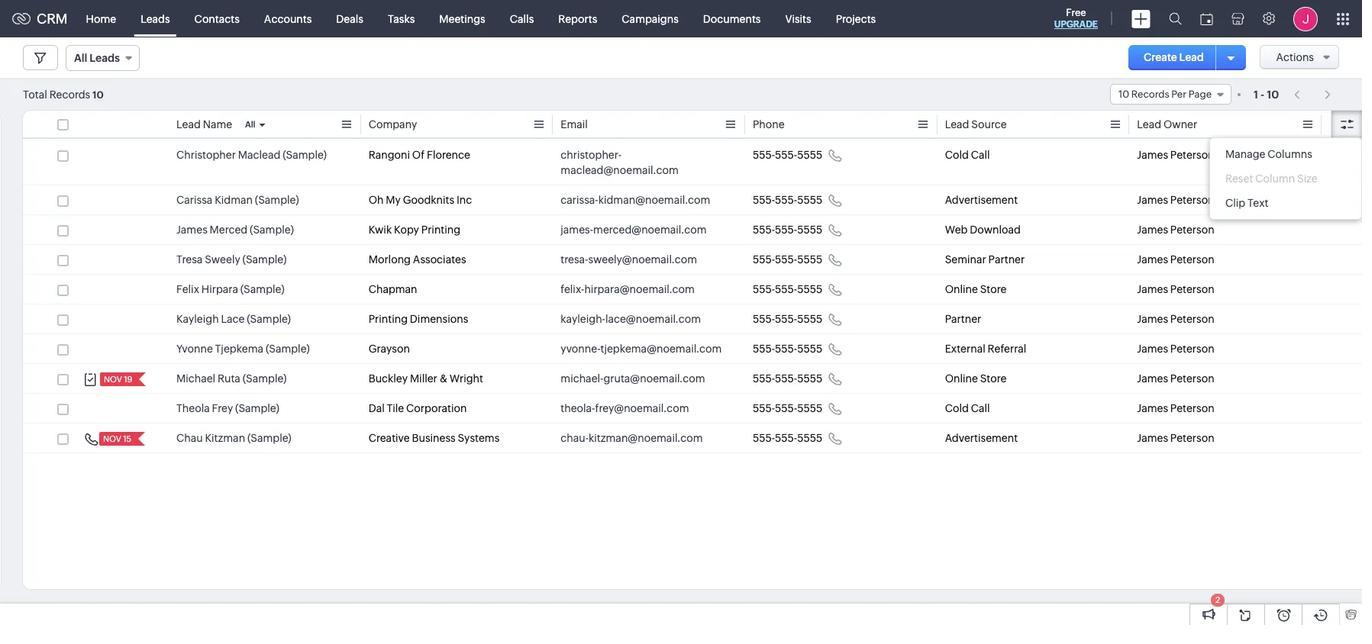Task type: describe. For each thing, give the bounding box(es) containing it.
theola frey (sample) link
[[176, 401, 279, 416]]

10 inside field
[[1119, 89, 1130, 100]]

florence
[[427, 149, 470, 161]]

michael ruta (sample) link
[[176, 371, 287, 386]]

seminar
[[945, 254, 986, 266]]

james for chau-kitzman@noemail.com
[[1137, 432, 1168, 444]]

peterson for chau-kitzman@noemail.com
[[1171, 432, 1215, 444]]

web
[[945, 224, 968, 236]]

nov 15 link
[[99, 432, 133, 446]]

miller
[[410, 373, 437, 385]]

ruta
[[218, 373, 240, 385]]

555-555-5555 for james-merced@noemail.com
[[753, 224, 823, 236]]

5555 for tresa-sweely@noemail.com
[[797, 254, 823, 266]]

theola-frey@noemail.com
[[561, 402, 689, 415]]

kitzman
[[205, 432, 245, 444]]

projects
[[836, 13, 876, 25]]

christopher- maclead@noemail.com
[[561, 149, 679, 176]]

555-555-5555 for christopher- maclead@noemail.com
[[753, 149, 823, 161]]

michael ruta (sample)
[[176, 373, 287, 385]]

james peterson for christopher- maclead@noemail.com
[[1137, 149, 1215, 161]]

buckley miller & wright
[[369, 373, 483, 385]]

james peterson for chau-kitzman@noemail.com
[[1137, 432, 1215, 444]]

peterson for tresa-sweely@noemail.com
[[1171, 254, 1215, 266]]

oh
[[369, 194, 384, 206]]

hirpara
[[201, 283, 238, 296]]

(sample) for chau kitzman (sample)
[[247, 432, 291, 444]]

create
[[1144, 51, 1177, 63]]

home link
[[74, 0, 128, 37]]

merced@noemail.com
[[593, 224, 707, 236]]

&
[[440, 373, 447, 385]]

chau kitzman (sample)
[[176, 432, 291, 444]]

create lead
[[1144, 51, 1204, 63]]

company
[[369, 118, 417, 131]]

seminar partner
[[945, 254, 1025, 266]]

kayleigh-
[[561, 313, 605, 325]]

james for kayleigh-lace@noemail.com
[[1137, 313, 1168, 325]]

associates
[[413, 254, 466, 266]]

total
[[23, 88, 47, 100]]

(sample) for james merced (sample)
[[250, 224, 294, 236]]

lead inside button
[[1179, 51, 1204, 63]]

corporation
[[406, 402, 467, 415]]

5555 for christopher- maclead@noemail.com
[[797, 149, 823, 161]]

online store for hirpara@noemail.com
[[945, 283, 1007, 296]]

name
[[203, 118, 232, 131]]

tjepkema@noemail.com
[[601, 343, 722, 355]]

deals link
[[324, 0, 376, 37]]

deals
[[336, 13, 363, 25]]

records for 10
[[1131, 89, 1169, 100]]

kayleigh lace (sample)
[[176, 313, 291, 325]]

5555 for chau-kitzman@noemail.com
[[797, 432, 823, 444]]

0 vertical spatial printing
[[421, 224, 461, 236]]

visits
[[785, 13, 811, 25]]

chapman
[[369, 283, 417, 296]]

per
[[1172, 89, 1187, 100]]

peterson for james-merced@noemail.com
[[1171, 224, 1215, 236]]

calendar image
[[1200, 13, 1213, 25]]

manage columns
[[1226, 148, 1313, 160]]

rangoni
[[369, 149, 410, 161]]

peterson for yvonne-tjepkema@noemail.com
[[1171, 343, 1215, 355]]

james for christopher- maclead@noemail.com
[[1137, 149, 1168, 161]]

chau-kitzman@noemail.com link
[[561, 431, 703, 446]]

morlong
[[369, 254, 411, 266]]

555-555-5555 for theola-frey@noemail.com
[[753, 402, 823, 415]]

christopher maclead (sample)
[[176, 149, 327, 161]]

(sample) for christopher maclead (sample)
[[283, 149, 327, 161]]

projects link
[[824, 0, 888, 37]]

tasks link
[[376, 0, 427, 37]]

of
[[412, 149, 425, 161]]

10 records per page
[[1119, 89, 1212, 100]]

1
[[1254, 88, 1258, 100]]

carissa-
[[561, 194, 598, 206]]

peterson for kayleigh-lace@noemail.com
[[1171, 313, 1215, 325]]

felix-hirpara@noemail.com link
[[561, 282, 695, 297]]

cold for theola-frey@noemail.com
[[945, 402, 969, 415]]

(sample) for kayleigh lace (sample)
[[247, 313, 291, 325]]

michael
[[176, 373, 215, 385]]

james for yvonne-tjepkema@noemail.com
[[1137, 343, 1168, 355]]

create lead button
[[1129, 45, 1219, 70]]

merced
[[210, 224, 248, 236]]

wright
[[450, 373, 483, 385]]

store for michael-gruta@noemail.com
[[980, 373, 1007, 385]]

manage
[[1226, 148, 1266, 160]]

yvonne-tjepkema@noemail.com
[[561, 343, 722, 355]]

carissa kidman (sample) link
[[176, 192, 299, 208]]

free upgrade
[[1054, 7, 1098, 30]]

yvonne-
[[561, 343, 601, 355]]

profile image
[[1294, 6, 1318, 31]]

lead for lead source
[[945, 118, 969, 131]]

crm
[[37, 11, 68, 27]]

james peterson for theola-frey@noemail.com
[[1137, 402, 1215, 415]]

lace
[[221, 313, 245, 325]]

tile
[[387, 402, 404, 415]]

nov for chau
[[103, 434, 121, 444]]

leads inside leads link
[[141, 13, 170, 25]]

lead for lead name
[[176, 118, 201, 131]]

peterson for carissa-kidman@noemail.com
[[1171, 194, 1215, 206]]

james peterson for yvonne-tjepkema@noemail.com
[[1137, 343, 1215, 355]]

maclead@noemail.com
[[561, 164, 679, 176]]

15
[[123, 434, 131, 444]]

james peterson for michael-gruta@noemail.com
[[1137, 373, 1215, 385]]

sweely@noemail.com
[[588, 254, 697, 266]]

555-555-5555 for michael-gruta@noemail.com
[[753, 373, 823, 385]]

555-555-5555 for felix-hirpara@noemail.com
[[753, 283, 823, 296]]

leads inside 'all leads' field
[[90, 52, 120, 64]]

dal
[[369, 402, 385, 415]]

james-
[[561, 224, 593, 236]]

(sample) for theola frey (sample)
[[235, 402, 279, 415]]

advertisement for chau-kitzman@noemail.com
[[945, 432, 1018, 444]]

(sample) for felix hirpara (sample)
[[240, 283, 284, 296]]

creative
[[369, 432, 410, 444]]

james for james-merced@noemail.com
[[1137, 224, 1168, 236]]

create menu image
[[1132, 10, 1151, 28]]

555-555-5555 for yvonne-tjepkema@noemail.com
[[753, 343, 823, 355]]

10 Records Per Page field
[[1110, 84, 1232, 105]]

tresa
[[176, 254, 203, 266]]

records for total
[[49, 88, 90, 100]]

555-555-5555 for tresa-sweely@noemail.com
[[753, 254, 823, 266]]

5555 for james-merced@noemail.com
[[797, 224, 823, 236]]

yvonne-tjepkema@noemail.com link
[[561, 341, 722, 357]]

chau
[[176, 432, 203, 444]]

kwik
[[369, 224, 392, 236]]

(sample) for tresa sweely (sample)
[[243, 254, 287, 266]]

call for theola-frey@noemail.com
[[971, 402, 990, 415]]

felix hirpara (sample)
[[176, 283, 284, 296]]

morlong associates
[[369, 254, 466, 266]]

christopher-
[[561, 149, 622, 161]]

upgrade
[[1054, 19, 1098, 30]]

1 - 10
[[1254, 88, 1279, 100]]

5555 for felix-hirpara@noemail.com
[[797, 283, 823, 296]]

hirpara@noemail.com
[[584, 283, 695, 296]]

kayleigh
[[176, 313, 219, 325]]



Task type: vqa. For each thing, say whether or not it's contained in the screenshot.
Owner
yes



Task type: locate. For each thing, give the bounding box(es) containing it.
gruta@noemail.com
[[604, 373, 705, 385]]

james for carissa-kidman@noemail.com
[[1137, 194, 1168, 206]]

business
[[412, 432, 456, 444]]

profile element
[[1284, 0, 1327, 37]]

1 vertical spatial leads
[[90, 52, 120, 64]]

james for felix-hirpara@noemail.com
[[1137, 283, 1168, 296]]

theola-frey@noemail.com link
[[561, 401, 689, 416]]

10 left per
[[1119, 89, 1130, 100]]

partner up external
[[945, 313, 981, 325]]

store
[[980, 283, 1007, 296], [980, 373, 1007, 385]]

All Leads field
[[66, 45, 140, 71]]

2 james peterson from the top
[[1137, 194, 1215, 206]]

5555 for kayleigh-lace@noemail.com
[[797, 313, 823, 325]]

visits link
[[773, 0, 824, 37]]

2 store from the top
[[980, 373, 1007, 385]]

10 peterson from the top
[[1171, 432, 1215, 444]]

records
[[49, 88, 90, 100], [1131, 89, 1169, 100]]

actions
[[1276, 51, 1314, 63]]

4 james peterson from the top
[[1137, 254, 1215, 266]]

chau kitzman (sample) link
[[176, 431, 291, 446]]

yvonne tjepkema (sample) link
[[176, 341, 310, 357]]

(sample) right merced
[[250, 224, 294, 236]]

1 vertical spatial online
[[945, 373, 978, 385]]

all up christopher maclead (sample)
[[245, 120, 256, 129]]

0 vertical spatial cold
[[945, 149, 969, 161]]

0 horizontal spatial 10
[[92, 89, 104, 100]]

1 horizontal spatial 10
[[1119, 89, 1130, 100]]

felix hirpara (sample) link
[[176, 282, 284, 297]]

(sample) inside 'link'
[[266, 343, 310, 355]]

all for all leads
[[74, 52, 87, 64]]

nov left 15 on the left
[[103, 434, 121, 444]]

lead left owner
[[1137, 118, 1162, 131]]

0 vertical spatial partner
[[989, 254, 1025, 266]]

(sample)
[[283, 149, 327, 161], [255, 194, 299, 206], [250, 224, 294, 236], [243, 254, 287, 266], [240, 283, 284, 296], [247, 313, 291, 325], [266, 343, 310, 355], [243, 373, 287, 385], [235, 402, 279, 415], [247, 432, 291, 444]]

tresa sweely (sample)
[[176, 254, 287, 266]]

1 horizontal spatial partner
[[989, 254, 1025, 266]]

10
[[1267, 88, 1279, 100], [1119, 89, 1130, 100], [92, 89, 104, 100]]

5 5555 from the top
[[797, 283, 823, 296]]

email
[[561, 118, 588, 131]]

lead right create
[[1179, 51, 1204, 63]]

james peterson for felix-hirpara@noemail.com
[[1137, 283, 1215, 296]]

peterson for theola-frey@noemail.com
[[1171, 402, 1215, 415]]

meetings
[[439, 13, 485, 25]]

free
[[1066, 7, 1086, 18]]

9 555-555-5555 from the top
[[753, 402, 823, 415]]

5555 for theola-frey@noemail.com
[[797, 402, 823, 415]]

accounts link
[[252, 0, 324, 37]]

(sample) right lace
[[247, 313, 291, 325]]

555-555-5555 for kayleigh-lace@noemail.com
[[753, 313, 823, 325]]

2 peterson from the top
[[1171, 194, 1215, 206]]

5 james peterson from the top
[[1137, 283, 1215, 296]]

james peterson for kayleigh-lace@noemail.com
[[1137, 313, 1215, 325]]

555-
[[753, 149, 775, 161], [775, 149, 797, 161], [753, 194, 775, 206], [775, 194, 797, 206], [753, 224, 775, 236], [775, 224, 797, 236], [753, 254, 775, 266], [775, 254, 797, 266], [753, 283, 775, 296], [775, 283, 797, 296], [753, 313, 775, 325], [775, 313, 797, 325], [753, 343, 775, 355], [775, 343, 797, 355], [753, 373, 775, 385], [775, 373, 797, 385], [753, 402, 775, 415], [775, 402, 797, 415], [753, 432, 775, 444], [775, 432, 797, 444]]

8 555-555-5555 from the top
[[753, 373, 823, 385]]

online store down external referral
[[945, 373, 1007, 385]]

tresa sweely (sample) link
[[176, 252, 287, 267]]

3 peterson from the top
[[1171, 224, 1215, 236]]

3 555-555-5555 from the top
[[753, 224, 823, 236]]

advertisement for carissa-kidman@noemail.com
[[945, 194, 1018, 206]]

6 555-555-5555 from the top
[[753, 313, 823, 325]]

7 peterson from the top
[[1171, 343, 1215, 355]]

555-555-5555 for chau-kitzman@noemail.com
[[753, 432, 823, 444]]

8 5555 from the top
[[797, 373, 823, 385]]

(sample) up kayleigh lace (sample) on the bottom of page
[[240, 283, 284, 296]]

james for theola-frey@noemail.com
[[1137, 402, 1168, 415]]

yvonne tjepkema (sample)
[[176, 343, 310, 355]]

nov left 19
[[104, 375, 122, 384]]

lace@noemail.com
[[605, 313, 701, 325]]

2 5555 from the top
[[797, 194, 823, 206]]

leads right home
[[141, 13, 170, 25]]

4 555-555-5555 from the top
[[753, 254, 823, 266]]

lead left source
[[945, 118, 969, 131]]

1 vertical spatial printing
[[369, 313, 408, 325]]

row group containing christopher maclead (sample)
[[23, 141, 1362, 454]]

printing up associates
[[421, 224, 461, 236]]

10 for 1 - 10
[[1267, 88, 1279, 100]]

5 peterson from the top
[[1171, 283, 1215, 296]]

(sample) right kitzman
[[247, 432, 291, 444]]

5 555-555-5555 from the top
[[753, 283, 823, 296]]

online for michael-gruta@noemail.com
[[945, 373, 978, 385]]

store down external referral
[[980, 373, 1007, 385]]

frey@noemail.com
[[595, 402, 689, 415]]

james peterson for james-merced@noemail.com
[[1137, 224, 1215, 236]]

row group
[[23, 141, 1362, 454]]

2 online from the top
[[945, 373, 978, 385]]

reports
[[558, 13, 597, 25]]

carissa-kidman@noemail.com
[[561, 194, 710, 206]]

partner down download
[[989, 254, 1025, 266]]

0 horizontal spatial printing
[[369, 313, 408, 325]]

kayleigh-lace@noemail.com link
[[561, 312, 701, 327]]

frey
[[212, 402, 233, 415]]

0 vertical spatial cold call
[[945, 149, 990, 161]]

peterson for felix-hirpara@noemail.com
[[1171, 283, 1215, 296]]

10 james peterson from the top
[[1137, 432, 1215, 444]]

nov 19
[[104, 375, 132, 384]]

online for felix-hirpara@noemail.com
[[945, 283, 978, 296]]

create menu element
[[1123, 0, 1160, 37]]

(sample) right tjepkema
[[266, 343, 310, 355]]

peterson for michael-gruta@noemail.com
[[1171, 373, 1215, 385]]

10 555-555-5555 from the top
[[753, 432, 823, 444]]

5555 for yvonne-tjepkema@noemail.com
[[797, 343, 823, 355]]

0 horizontal spatial leads
[[90, 52, 120, 64]]

leads
[[141, 13, 170, 25], [90, 52, 120, 64]]

michael-gruta@noemail.com
[[561, 373, 705, 385]]

1 vertical spatial nov
[[103, 434, 121, 444]]

1 peterson from the top
[[1171, 149, 1215, 161]]

tasks
[[388, 13, 415, 25]]

theola-
[[561, 402, 595, 415]]

peterson for christopher- maclead@noemail.com
[[1171, 149, 1215, 161]]

yvonne
[[176, 343, 213, 355]]

0 vertical spatial all
[[74, 52, 87, 64]]

7 555-555-5555 from the top
[[753, 343, 823, 355]]

printing up grayson
[[369, 313, 408, 325]]

1 horizontal spatial records
[[1131, 89, 1169, 100]]

nov inside 'link'
[[104, 375, 122, 384]]

8 james peterson from the top
[[1137, 373, 1215, 385]]

(sample) inside "link"
[[243, 373, 287, 385]]

0 vertical spatial leads
[[141, 13, 170, 25]]

james peterson for carissa-kidman@noemail.com
[[1137, 194, 1215, 206]]

2 cold call from the top
[[945, 402, 990, 415]]

9 peterson from the top
[[1171, 402, 1215, 415]]

0 horizontal spatial records
[[49, 88, 90, 100]]

1 vertical spatial advertisement
[[945, 432, 1018, 444]]

records right total
[[49, 88, 90, 100]]

1 vertical spatial cold call
[[945, 402, 990, 415]]

calls link
[[498, 0, 546, 37]]

(sample) right kidman
[[255, 194, 299, 206]]

2 online store from the top
[[945, 373, 1007, 385]]

all up total records 10
[[74, 52, 87, 64]]

search image
[[1169, 12, 1182, 25]]

web download
[[945, 224, 1021, 236]]

(sample) right maclead
[[283, 149, 327, 161]]

10 right - at the top
[[1267, 88, 1279, 100]]

lead for lead owner
[[1137, 118, 1162, 131]]

0 vertical spatial online store
[[945, 283, 1007, 296]]

online store for gruta@noemail.com
[[945, 373, 1007, 385]]

lead left name
[[176, 118, 201, 131]]

campaigns
[[622, 13, 679, 25]]

2 555-555-5555 from the top
[[753, 194, 823, 206]]

printing
[[421, 224, 461, 236], [369, 313, 408, 325]]

0 vertical spatial online
[[945, 283, 978, 296]]

cold down external
[[945, 402, 969, 415]]

james-merced@noemail.com link
[[561, 222, 707, 237]]

1 vertical spatial cold
[[945, 402, 969, 415]]

1 online store from the top
[[945, 283, 1007, 296]]

all inside field
[[74, 52, 87, 64]]

online store down seminar partner
[[945, 283, 1007, 296]]

cold call for christopher- maclead@noemail.com
[[945, 149, 990, 161]]

1 vertical spatial store
[[980, 373, 1007, 385]]

1 vertical spatial all
[[245, 120, 256, 129]]

1 555-555-5555 from the top
[[753, 149, 823, 161]]

(sample) right frey
[[235, 402, 279, 415]]

3 5555 from the top
[[797, 224, 823, 236]]

nov for michael
[[104, 375, 122, 384]]

all
[[74, 52, 87, 64], [245, 120, 256, 129]]

call for christopher- maclead@noemail.com
[[971, 149, 990, 161]]

advertisement
[[945, 194, 1018, 206], [945, 432, 1018, 444]]

james peterson for tresa-sweely@noemail.com
[[1137, 254, 1215, 266]]

carissa kidman (sample)
[[176, 194, 299, 206]]

online
[[945, 283, 978, 296], [945, 373, 978, 385]]

0 vertical spatial nov
[[104, 375, 122, 384]]

cold down lead source
[[945, 149, 969, 161]]

cold call down lead source
[[945, 149, 990, 161]]

0 vertical spatial call
[[971, 149, 990, 161]]

maclead
[[238, 149, 281, 161]]

1 online from the top
[[945, 283, 978, 296]]

1 cold from the top
[[945, 149, 969, 161]]

reports link
[[546, 0, 610, 37]]

phone
[[753, 118, 785, 131]]

1 advertisement from the top
[[945, 194, 1018, 206]]

10 for total records 10
[[92, 89, 104, 100]]

9 james peterson from the top
[[1137, 402, 1215, 415]]

nov 15
[[103, 434, 131, 444]]

james-merced@noemail.com
[[561, 224, 707, 236]]

online down external
[[945, 373, 978, 385]]

records left per
[[1131, 89, 1169, 100]]

kitzman@noemail.com
[[589, 432, 703, 444]]

chau-
[[561, 432, 589, 444]]

1 vertical spatial online store
[[945, 373, 1007, 385]]

2 call from the top
[[971, 402, 990, 415]]

tresa-sweely@noemail.com link
[[561, 252, 697, 267]]

felix-
[[561, 283, 584, 296]]

6 peterson from the top
[[1171, 313, 1215, 325]]

6 5555 from the top
[[797, 313, 823, 325]]

james for michael-gruta@noemail.com
[[1137, 373, 1168, 385]]

1 horizontal spatial leads
[[141, 13, 170, 25]]

tresa-sweely@noemail.com
[[561, 254, 697, 266]]

1 james peterson from the top
[[1137, 149, 1215, 161]]

10 down all leads
[[92, 89, 104, 100]]

10 inside total records 10
[[92, 89, 104, 100]]

michael-
[[561, 373, 604, 385]]

store down seminar partner
[[980, 283, 1007, 296]]

4 5555 from the top
[[797, 254, 823, 266]]

records inside field
[[1131, 89, 1169, 100]]

chau-kitzman@noemail.com
[[561, 432, 703, 444]]

theola
[[176, 402, 210, 415]]

leads down home
[[90, 52, 120, 64]]

download
[[970, 224, 1021, 236]]

8 peterson from the top
[[1171, 373, 1215, 385]]

(sample) right ruta
[[243, 373, 287, 385]]

cold call for theola-frey@noemail.com
[[945, 402, 990, 415]]

call down external referral
[[971, 402, 990, 415]]

0 horizontal spatial partner
[[945, 313, 981, 325]]

1 5555 from the top
[[797, 149, 823, 161]]

(sample) down the james merced (sample) on the top
[[243, 254, 287, 266]]

search element
[[1160, 0, 1191, 37]]

7 james peterson from the top
[[1137, 343, 1215, 355]]

lead name
[[176, 118, 232, 131]]

online down the seminar
[[945, 283, 978, 296]]

systems
[[458, 432, 500, 444]]

nov
[[104, 375, 122, 384], [103, 434, 121, 444]]

referral
[[988, 343, 1027, 355]]

james merced (sample)
[[176, 224, 294, 236]]

1 cold call from the top
[[945, 149, 990, 161]]

555-555-5555 for carissa-kidman@noemail.com
[[753, 194, 823, 206]]

james for tresa-sweely@noemail.com
[[1137, 254, 1168, 266]]

cold call down external
[[945, 402, 990, 415]]

meetings link
[[427, 0, 498, 37]]

10 5555 from the top
[[797, 432, 823, 444]]

5555 for michael-gruta@noemail.com
[[797, 373, 823, 385]]

store for felix-hirpara@noemail.com
[[980, 283, 1007, 296]]

9 5555 from the top
[[797, 402, 823, 415]]

3 james peterson from the top
[[1137, 224, 1215, 236]]

cold
[[945, 149, 969, 161], [945, 402, 969, 415]]

external referral
[[945, 343, 1027, 355]]

(sample) for yvonne tjepkema (sample)
[[266, 343, 310, 355]]

theola frey (sample)
[[176, 402, 279, 415]]

documents link
[[691, 0, 773, 37]]

owner
[[1164, 118, 1198, 131]]

kwik kopy printing
[[369, 224, 461, 236]]

(sample) for carissa kidman (sample)
[[255, 194, 299, 206]]

(sample) for michael ruta (sample)
[[243, 373, 287, 385]]

2 advertisement from the top
[[945, 432, 1018, 444]]

2 horizontal spatial 10
[[1267, 88, 1279, 100]]

6 james peterson from the top
[[1137, 313, 1215, 325]]

1 vertical spatial partner
[[945, 313, 981, 325]]

rangoni of florence
[[369, 149, 470, 161]]

tjepkema
[[215, 343, 264, 355]]

cold for christopher- maclead@noemail.com
[[945, 149, 969, 161]]

inc
[[457, 194, 472, 206]]

crm link
[[12, 11, 68, 27]]

2 cold from the top
[[945, 402, 969, 415]]

5555 for carissa-kidman@noemail.com
[[797, 194, 823, 206]]

1 vertical spatial call
[[971, 402, 990, 415]]

7 5555 from the top
[[797, 343, 823, 355]]

1 horizontal spatial all
[[245, 120, 256, 129]]

1 call from the top
[[971, 149, 990, 161]]

printing dimensions
[[369, 313, 468, 325]]

carissa-kidman@noemail.com link
[[561, 192, 710, 208]]

1 store from the top
[[980, 283, 1007, 296]]

4 peterson from the top
[[1171, 254, 1215, 266]]

0 vertical spatial store
[[980, 283, 1007, 296]]

0 vertical spatial advertisement
[[945, 194, 1018, 206]]

navigation
[[1287, 83, 1339, 105]]

1 horizontal spatial printing
[[421, 224, 461, 236]]

0 horizontal spatial all
[[74, 52, 87, 64]]

home
[[86, 13, 116, 25]]

call down lead source
[[971, 149, 990, 161]]

all for all
[[245, 120, 256, 129]]

dal tile corporation
[[369, 402, 467, 415]]



